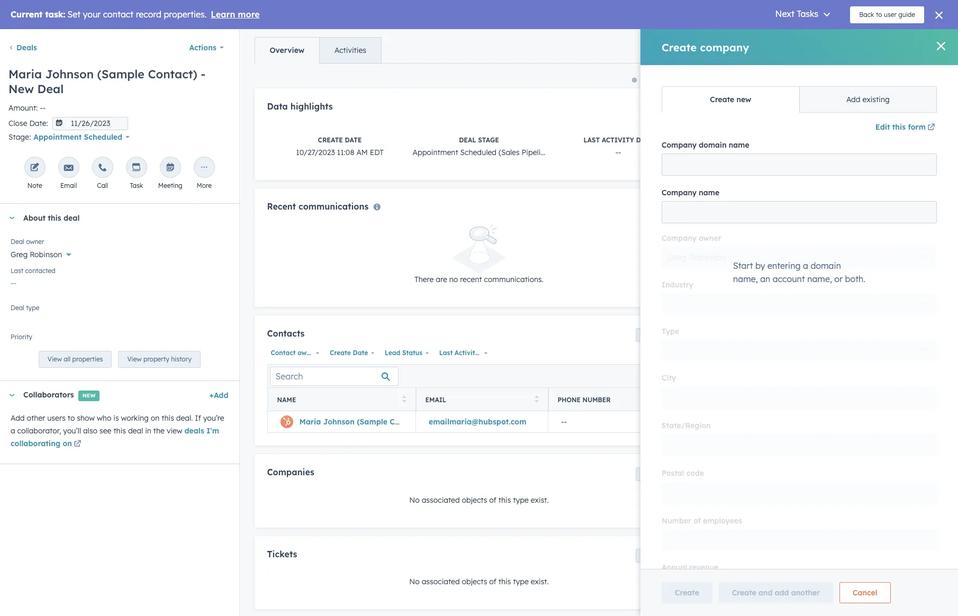 Task type: vqa. For each thing, say whether or not it's contained in the screenshot.
View associated with View all properties
yes



Task type: describe. For each thing, give the bounding box(es) containing it.
type for companies
[[513, 496, 529, 505]]

for inside the build a library of sales resources for your team. these could include call scripts or positioning guides.
[[845, 576, 855, 585]]

history
[[171, 356, 192, 364]]

attribute
[[730, 484, 761, 494]]

call image
[[98, 163, 107, 173]]

1 horizontal spatial emailmaria@hubspot.com link
[[737, 90, 835, 102]]

recent
[[267, 201, 296, 212]]

show
[[77, 414, 95, 423]]

2 horizontal spatial maria
[[737, 66, 759, 75]]

deal for deal type
[[11, 304, 24, 312]]

stage
[[478, 136, 499, 144]]

contacts.
[[896, 497, 928, 506]]

deal.
[[176, 414, 193, 423]]

add button for tickets
[[636, 549, 671, 563]]

select
[[11, 338, 32, 347]]

customize
[[641, 76, 674, 84]]

deal for deal owner
[[11, 238, 24, 246]]

scheduled inside appointment scheduled popup button
[[84, 133, 122, 142]]

deal inside dropdown button
[[64, 214, 80, 223]]

objects for companies
[[462, 496, 488, 505]]

0 horizontal spatial maria johnson (sample contact)
[[300, 418, 422, 427]]

build a library of sales resources for your team. these could include call scripts or positioning guides.
[[730, 576, 938, 598]]

2 + add from the top
[[927, 163, 948, 172]]

activities.
[[858, 484, 891, 494]]

1 + from the top
[[927, 38, 931, 48]]

last contacted
[[11, 267, 56, 275]]

(1)
[[778, 38, 788, 48]]

create date 10/27/2023 11:08 am edt
[[296, 136, 384, 158]]

attribute deal creation to marketing activities. attribution data is only available for deals with associated contacts.
[[730, 484, 931, 506]]

call
[[97, 182, 108, 190]]

data
[[267, 101, 288, 112]]

last activity date
[[440, 349, 496, 357]]

team.
[[875, 576, 895, 585]]

resources
[[809, 576, 843, 585]]

deals i'm collaborating on
[[11, 427, 219, 449]]

call
[[757, 589, 769, 598]]

1 + add from the top
[[927, 38, 948, 48]]

attachments
[[743, 384, 790, 393]]

there
[[415, 275, 434, 284]]

or inside the build a library of sales resources for your team. these could include call scripts or positioning guides.
[[796, 589, 804, 598]]

track the customer requests associated with this record.
[[730, 255, 927, 264]]

properties
[[72, 356, 103, 364]]

1 vertical spatial emailmaria@hubspot.com
[[429, 418, 527, 427]]

attribution inside attribute deal creation to marketing activities. attribution data is only available for deals with associated contacts.
[[894, 484, 931, 494]]

builder
[[799, 518, 825, 528]]

for inside attribute deal creation to marketing activities. attribution data is only available for deals with associated contacts.
[[806, 497, 816, 506]]

on inside add other users to show who is working on this deal. if you're a collaborator, you'll also see this deal in the view
[[151, 414, 160, 423]]

add button for contacts
[[636, 328, 671, 342]]

to inside attribute deal creation to marketing activities. attribution data is only available for deals with associated contacts.
[[811, 484, 818, 494]]

phone: --
[[737, 105, 769, 114]]

objects for tickets
[[462, 577, 488, 587]]

is inside attribute deal creation to marketing activities. attribution data is only available for deals with associated contacts.
[[749, 497, 754, 506]]

appointment inside popup button
[[33, 133, 82, 142]]

deal inside collect and track payments associated with this deal using hubspot payments.
[[900, 311, 915, 321]]

positioning
[[806, 589, 845, 598]]

add inside popup button
[[926, 384, 940, 393]]

maria johnson (sample contact) - new deal
[[8, 67, 206, 96]]

deal stage appointment scheduled (sales pipeline)
[[413, 136, 552, 158]]

view for view property history
[[127, 356, 142, 364]]

1 horizontal spatial new
[[82, 392, 96, 399]]

about this deal
[[23, 214, 80, 223]]

payments
[[791, 311, 826, 321]]

view property history
[[127, 356, 192, 364]]

you'll
[[63, 427, 81, 436]]

exist. for companies
[[531, 496, 549, 505]]

companies
[[267, 467, 315, 478]]

is inside add other users to show who is working on this deal. if you're a collaborator, you'll also see this deal in the view
[[114, 414, 119, 423]]

there are no recent communications.
[[415, 275, 544, 284]]

this inside collect and track payments associated with this deal using hubspot payments.
[[885, 311, 898, 321]]

collect and track payments associated with this deal using hubspot payments.
[[730, 311, 936, 334]]

2 horizontal spatial johnson
[[761, 66, 792, 75]]

activities
[[335, 46, 367, 55]]

deal inside maria johnson (sample contact) - new deal
[[37, 82, 64, 96]]

add button for companies
[[636, 468, 671, 481]]

scripts
[[771, 589, 794, 598]]

johnson inside maria johnson (sample contact) - new deal
[[45, 67, 94, 82]]

hubspot
[[730, 324, 761, 334]]

guides.
[[847, 589, 872, 598]]

customize tabs link
[[627, 72, 704, 88]]

of for companies
[[490, 496, 497, 505]]

status
[[403, 349, 423, 357]]

property
[[144, 356, 169, 364]]

am
[[357, 148, 368, 158]]

lead status button
[[381, 347, 432, 360]]

associated inside collect and track payments associated with this deal using hubspot payments.
[[828, 311, 866, 321]]

creation
[[780, 484, 809, 494]]

contact
[[271, 349, 296, 357]]

add other users to show who is working on this deal. if you're a collaborator, you'll also see this deal in the view
[[11, 414, 224, 436]]

to right the attached
[[808, 406, 815, 416]]

organizations
[[808, 185, 855, 195]]

caret image
[[728, 387, 734, 390]]

edt
[[370, 148, 384, 158]]

press to sort. image for email
[[535, 396, 539, 403]]

activity for last activity date
[[455, 349, 479, 357]]

phone
[[558, 396, 581, 404]]

lead status
[[385, 349, 423, 357]]

you're
[[203, 414, 224, 423]]

a inside add other users to show who is working on this deal. if you're a collaborator, you'll also see this deal in the view
[[11, 427, 15, 436]]

this inside "see the businesses or organizations associated with this record."
[[914, 185, 927, 195]]

1 horizontal spatial email
[[426, 396, 447, 404]]

appointment scheduled button
[[31, 130, 137, 144]]

close date:
[[8, 119, 48, 128]]

also
[[83, 427, 98, 436]]

0 vertical spatial maria johnson (sample contact) link
[[737, 66, 860, 75]]

+add
[[210, 391, 229, 401]]

task image
[[132, 163, 141, 173]]

1 horizontal spatial emailmaria@hubspot.com
[[737, 91, 835, 101]]

collect
[[730, 311, 754, 321]]

with inside "see the businesses or organizations associated with this record."
[[897, 185, 912, 195]]

an
[[34, 338, 43, 347]]

note
[[27, 182, 42, 190]]

could
[[919, 576, 938, 585]]

last for last contacted
[[11, 267, 23, 275]]

your inside see the files attached to your activities or uploaded to this record.
[[818, 406, 833, 416]]

deal owner
[[11, 238, 44, 246]]

date inside 'create date 10/27/2023 11:08 am edt'
[[345, 136, 362, 144]]

2 horizontal spatial contact)
[[828, 66, 860, 75]]

view
[[167, 427, 183, 436]]

option
[[45, 338, 67, 347]]

in
[[145, 427, 151, 436]]

greg
[[11, 250, 28, 260]]

if
[[195, 414, 201, 423]]

payments
[[743, 289, 780, 298]]

phone number
[[558, 396, 611, 404]]

deal inside attribute deal creation to marketing activities. attribution data is only available for deals with associated contacts.
[[763, 484, 778, 494]]

track
[[771, 311, 789, 321]]

actions
[[189, 43, 217, 52]]

1 horizontal spatial (sample
[[357, 418, 388, 427]]

deals i'm collaborating on link
[[11, 427, 219, 451]]



Task type: locate. For each thing, give the bounding box(es) containing it.
0 vertical spatial on
[[151, 414, 160, 423]]

more
[[197, 182, 212, 190]]

deal right the about
[[64, 214, 80, 223]]

1 horizontal spatial for
[[845, 576, 855, 585]]

2 add button from the top
[[636, 468, 671, 481]]

associated
[[857, 185, 895, 195], [831, 255, 869, 264], [828, 311, 866, 321], [422, 496, 460, 505], [856, 497, 894, 506], [422, 577, 460, 587]]

1 link opens in a new window image from the top
[[74, 439, 81, 451]]

1 vertical spatial +
[[927, 163, 931, 172]]

0 horizontal spatial (sample
[[97, 67, 145, 82]]

amount : --
[[8, 103, 46, 113]]

or down "sales"
[[796, 589, 804, 598]]

deal for deal stage appointment scheduled (sales pipeline)
[[459, 136, 477, 144]]

maria johnson (sample contact) down search search field at the left bottom of the page
[[300, 418, 422, 427]]

1 vertical spatial create
[[330, 349, 351, 357]]

0 vertical spatial a
[[11, 427, 15, 436]]

deal up only
[[763, 484, 778, 494]]

activity
[[602, 136, 635, 144], [455, 349, 479, 357]]

1 vertical spatial or
[[869, 406, 876, 416]]

scheduled
[[84, 133, 122, 142], [461, 148, 497, 158]]

1 vertical spatial add button
[[636, 468, 671, 481]]

on inside deals i'm collaborating on
[[63, 439, 72, 449]]

or inside "see the businesses or organizations associated with this record."
[[798, 185, 805, 195]]

new up "amount"
[[8, 82, 34, 96]]

0 horizontal spatial email
[[60, 182, 77, 190]]

1 vertical spatial attribution
[[730, 518, 771, 528]]

deals inside attribute deal creation to marketing activities. attribution data is only available for deals with associated contacts.
[[818, 497, 837, 506]]

1 + add button from the top
[[927, 37, 948, 49]]

2 press to sort. element from the left
[[535, 396, 539, 405]]

1 horizontal spatial johnson
[[323, 418, 355, 427]]

deal
[[37, 82, 64, 96], [459, 136, 477, 144], [11, 238, 24, 246], [11, 304, 24, 312]]

1 vertical spatial contacts
[[267, 328, 305, 339]]

deals down marketing
[[818, 497, 837, 506]]

+ add
[[927, 38, 948, 48], [927, 163, 948, 172]]

no associated objects of this type exist. for companies
[[410, 496, 549, 505]]

link opens in a new window image
[[74, 439, 81, 451], [74, 441, 81, 449]]

create for create date 10/27/2023 11:08 am edt
[[318, 136, 343, 144]]

1 vertical spatial record.
[[902, 255, 927, 264]]

2 exist. from the top
[[531, 577, 549, 587]]

0 vertical spatial your
[[818, 406, 833, 416]]

for
[[806, 497, 816, 506], [845, 576, 855, 585]]

Search search field
[[270, 367, 399, 386]]

2 horizontal spatial (sample
[[795, 66, 825, 75]]

0 vertical spatial activity
[[602, 136, 635, 144]]

payments.
[[763, 324, 800, 334]]

contacts for contacts
[[267, 328, 305, 339]]

with inside attribute deal creation to marketing activities. attribution data is only available for deals with associated contacts.
[[839, 497, 854, 506]]

3 add button from the top
[[636, 549, 671, 563]]

0 vertical spatial email
[[60, 182, 77, 190]]

last for last activity date
[[440, 349, 453, 357]]

the
[[745, 185, 756, 195], [751, 255, 762, 264], [745, 406, 756, 416], [154, 427, 165, 436]]

a
[[11, 427, 15, 436], [750, 576, 754, 585]]

the inside add other users to show who is working on this deal. if you're a collaborator, you'll also see this deal in the view
[[154, 427, 165, 436]]

see
[[100, 427, 112, 436]]

the inside "see the businesses or organizations associated with this record."
[[745, 185, 756, 195]]

email image
[[64, 163, 74, 173]]

press to sort. image for name
[[403, 396, 407, 403]]

is left only
[[749, 497, 754, 506]]

view for view all properties
[[48, 356, 62, 364]]

or right activities
[[869, 406, 876, 416]]

2 no from the top
[[410, 577, 420, 587]]

to right the uploaded
[[913, 406, 920, 416]]

no
[[410, 496, 420, 505], [410, 577, 420, 587]]

press to sort. element left phone on the right bottom of the page
[[535, 396, 539, 405]]

phone:
[[737, 105, 761, 114]]

last
[[584, 136, 600, 144], [11, 267, 23, 275], [440, 349, 453, 357]]

deal inside add other users to show who is working on this deal. if you're a collaborator, you'll also see this deal in the view
[[128, 427, 143, 436]]

attribution down data
[[730, 518, 771, 528]]

last for last activity date --
[[584, 136, 600, 144]]

contact) inside maria johnson (sample contact) - new deal
[[148, 67, 198, 82]]

0 horizontal spatial view
[[48, 356, 62, 364]]

last inside last activity date --
[[584, 136, 600, 144]]

0 vertical spatial owner
[[26, 238, 44, 246]]

create date
[[330, 349, 368, 357]]

appointment
[[33, 133, 82, 142], [413, 148, 459, 158]]

build
[[730, 576, 748, 585]]

0 vertical spatial deals
[[185, 427, 204, 436]]

press to sort. element for name
[[403, 396, 407, 405]]

are
[[436, 275, 448, 284]]

no associated objects of this type exist. for tickets
[[410, 577, 549, 587]]

meeting
[[158, 182, 183, 190]]

date inside last activity date --
[[637, 136, 653, 144]]

0 horizontal spatial maria
[[8, 67, 42, 82]]

caret image inside about this deal dropdown button
[[8, 217, 15, 220]]

your down attachments dropdown button
[[818, 406, 833, 416]]

contacts (1) button
[[720, 29, 923, 57]]

1 horizontal spatial on
[[151, 414, 160, 423]]

0 horizontal spatial deals
[[185, 427, 204, 436]]

close
[[8, 119, 27, 128]]

1 press to sort. element from the left
[[403, 396, 407, 405]]

for down creation
[[806, 497, 816, 506]]

maria up salesperson
[[737, 66, 759, 75]]

for up guides.
[[845, 576, 855, 585]]

see inside "see the businesses or organizations associated with this record."
[[730, 185, 743, 195]]

your up guides.
[[857, 576, 873, 585]]

1 vertical spatial + add button
[[927, 161, 948, 174]]

1 vertical spatial caret image
[[8, 217, 15, 220]]

tabs
[[676, 76, 690, 84]]

this feature is locked element
[[828, 518, 836, 530]]

1 see from the top
[[730, 185, 743, 195]]

1 horizontal spatial is
[[749, 497, 754, 506]]

0 horizontal spatial emailmaria@hubspot.com link
[[429, 418, 527, 427]]

1 vertical spatial a
[[750, 576, 754, 585]]

of for tickets
[[490, 577, 497, 587]]

the for files
[[745, 406, 756, 416]]

2 objects from the top
[[462, 577, 488, 587]]

the left businesses
[[745, 185, 756, 195]]

1 vertical spatial scheduled
[[461, 148, 497, 158]]

1 horizontal spatial activity
[[602, 136, 635, 144]]

0 horizontal spatial attribution
[[730, 518, 771, 528]]

1 horizontal spatial contact)
[[390, 418, 422, 427]]

activity for last activity date --
[[602, 136, 635, 144]]

emailmaria@hubspot.com link
[[737, 90, 835, 102], [429, 418, 527, 427]]

1 vertical spatial emailmaria@hubspot.com link
[[429, 418, 527, 427]]

greg robinson
[[11, 250, 62, 260]]

0 vertical spatial +
[[927, 38, 931, 48]]

see the files attached to your activities or uploaded to this record.
[[730, 406, 935, 429]]

0 vertical spatial + add
[[927, 38, 948, 48]]

on down 'you'll'
[[63, 439, 72, 449]]

scheduled down stage
[[461, 148, 497, 158]]

see inside see the files attached to your activities or uploaded to this record.
[[730, 406, 743, 416]]

contacts inside dropdown button
[[743, 38, 776, 48]]

users
[[47, 414, 66, 423]]

0 vertical spatial + add button
[[927, 37, 948, 49]]

0 horizontal spatial scheduled
[[84, 133, 122, 142]]

report
[[773, 518, 796, 528]]

0 vertical spatial new
[[8, 82, 34, 96]]

contacts left (1) on the top
[[743, 38, 776, 48]]

1 horizontal spatial maria johnson (sample contact)
[[737, 66, 860, 75]]

owner for contact owner
[[298, 349, 317, 357]]

all
[[64, 356, 71, 364]]

1 vertical spatial last
[[11, 267, 23, 275]]

contacts for contacts (1)
[[743, 38, 776, 48]]

is right who
[[114, 414, 119, 423]]

0 vertical spatial maria johnson (sample contact)
[[737, 66, 860, 75]]

1 horizontal spatial your
[[857, 576, 873, 585]]

working
[[121, 414, 149, 423]]

caret image for about this deal
[[8, 217, 15, 220]]

view left property
[[127, 356, 142, 364]]

customer
[[764, 255, 797, 264]]

pipeline)
[[522, 148, 552, 158]]

2 vertical spatial record.
[[730, 419, 754, 429]]

caret image
[[728, 42, 734, 44], [8, 217, 15, 220], [8, 394, 15, 397]]

see left businesses
[[730, 185, 743, 195]]

1 vertical spatial activity
[[455, 349, 479, 357]]

create inside 'create date 10/27/2023 11:08 am edt'
[[318, 136, 343, 144]]

1 horizontal spatial view
[[127, 356, 142, 364]]

0 horizontal spatial press to sort. element
[[403, 396, 407, 405]]

search button
[[931, 5, 949, 23]]

1 horizontal spatial maria johnson (sample contact) link
[[737, 66, 860, 75]]

1 vertical spatial + add
[[927, 163, 948, 172]]

deals inside deals i'm collaborating on
[[185, 427, 204, 436]]

collaborators
[[23, 390, 74, 400]]

1 horizontal spatial maria
[[300, 418, 321, 427]]

press to sort. image
[[403, 396, 407, 403], [535, 396, 539, 403]]

owner inside popup button
[[298, 349, 317, 357]]

maria inside maria johnson (sample contact) - new deal
[[8, 67, 42, 82]]

0 vertical spatial no
[[410, 496, 420, 505]]

create up search search field at the left bottom of the page
[[330, 349, 351, 357]]

2 press to sort. image from the left
[[535, 396, 539, 403]]

10/27/2023
[[296, 148, 335, 158]]

caret image inside contacts (1) dropdown button
[[728, 42, 734, 44]]

see for see the businesses or organizations associated with this record.
[[730, 185, 743, 195]]

record. inside "see the businesses or organizations associated with this record."
[[730, 198, 754, 208]]

0 horizontal spatial for
[[806, 497, 816, 506]]

caret image left contacts (1)
[[728, 42, 734, 44]]

caret image left collaborators
[[8, 394, 15, 397]]

search image
[[937, 11, 944, 18]]

--
[[562, 418, 567, 427]]

maria down search search field at the left bottom of the page
[[300, 418, 321, 427]]

press to sort. element
[[403, 396, 407, 405], [535, 396, 539, 405]]

- inside maria johnson (sample contact) - new deal
[[201, 67, 206, 82]]

1 vertical spatial no associated objects of this type exist.
[[410, 577, 549, 587]]

maria down deals
[[8, 67, 42, 82]]

0 vertical spatial for
[[806, 497, 816, 506]]

add inside add other users to show who is working on this deal. if you're a collaborator, you'll also see this deal in the view
[[11, 414, 25, 423]]

new inside maria johnson (sample contact) - new deal
[[8, 82, 34, 96]]

1 no associated objects of this type exist. from the top
[[410, 496, 549, 505]]

2 link opens in a new window image from the top
[[74, 441, 81, 449]]

caret image for contacts (1)
[[728, 42, 734, 44]]

more image
[[200, 163, 209, 173]]

a up collaborating
[[11, 427, 15, 436]]

appointment inside deal stage appointment scheduled (sales pipeline)
[[413, 148, 459, 158]]

2 see from the top
[[730, 406, 743, 416]]

create for create date
[[330, 349, 351, 357]]

owner up greg robinson
[[26, 238, 44, 246]]

date:
[[29, 119, 48, 128]]

navigation
[[255, 37, 382, 64]]

associated inside attribute deal creation to marketing activities. attribution data is only available for deals with associated contacts.
[[856, 497, 894, 506]]

include
[[730, 589, 755, 598]]

with inside collect and track payments associated with this deal using hubspot payments.
[[869, 311, 883, 321]]

greg robinson button
[[11, 244, 229, 262]]

maria johnson (sample contact) link
[[737, 66, 860, 75], [300, 418, 422, 427]]

with
[[897, 185, 912, 195], [871, 255, 886, 264], [869, 311, 883, 321], [839, 497, 854, 506]]

attribution report builder button
[[730, 517, 840, 530]]

available
[[773, 497, 804, 506]]

type for tickets
[[513, 577, 529, 587]]

a inside the build a library of sales resources for your team. these could include call scripts or positioning guides.
[[750, 576, 754, 585]]

1 no from the top
[[410, 496, 420, 505]]

Last contacted text field
[[11, 273, 229, 290]]

1 vertical spatial email
[[426, 396, 447, 404]]

+add button
[[210, 389, 229, 402]]

activity inside last activity date --
[[602, 136, 635, 144]]

the left the files
[[745, 406, 756, 416]]

the right the track
[[751, 255, 762, 264]]

0 horizontal spatial emailmaria@hubspot.com
[[429, 418, 527, 427]]

sales
[[790, 576, 807, 585]]

maria johnson (sample contact) link down (1) on the top
[[737, 66, 860, 75]]

your inside the build a library of sales resources for your team. these could include call scripts or positioning guides.
[[857, 576, 873, 585]]

note image
[[30, 163, 40, 173]]

payments (0)
[[743, 289, 792, 298]]

the inside see the files attached to your activities or uploaded to this record.
[[745, 406, 756, 416]]

attachments button
[[720, 374, 915, 403]]

attribution
[[894, 484, 931, 494], [730, 518, 771, 528]]

(sample inside maria johnson (sample contact) - new deal
[[97, 67, 145, 82]]

no for companies
[[410, 496, 420, 505]]

deals down if
[[185, 427, 204, 436]]

0 horizontal spatial johnson
[[45, 67, 94, 82]]

or right businesses
[[798, 185, 805, 195]]

0 horizontal spatial press to sort. image
[[403, 396, 407, 403]]

press to sort. image left phone on the right bottom of the page
[[535, 396, 539, 403]]

contacted
[[25, 267, 56, 275]]

recent communications
[[267, 201, 369, 212]]

deal type
[[11, 304, 39, 312]]

of inside the build a library of sales resources for your team. these could include call scripts or positioning guides.
[[781, 576, 788, 585]]

i'm
[[207, 427, 219, 436]]

0 vertical spatial type
[[26, 304, 39, 312]]

1 vertical spatial maria johnson (sample contact) link
[[300, 418, 422, 427]]

1 horizontal spatial a
[[750, 576, 754, 585]]

new up show
[[82, 392, 96, 399]]

select an option button
[[11, 332, 229, 349]]

Search HubSpot search field
[[810, 5, 940, 23]]

0 vertical spatial no associated objects of this type exist.
[[410, 496, 549, 505]]

attribution inside attribution report builder button
[[730, 518, 771, 528]]

1 exist. from the top
[[531, 496, 549, 505]]

1 vertical spatial exist.
[[531, 577, 549, 587]]

1 vertical spatial owner
[[298, 349, 317, 357]]

contact owner
[[271, 349, 317, 357]]

0 vertical spatial objects
[[462, 496, 488, 505]]

scheduled inside deal stage appointment scheduled (sales pipeline)
[[461, 148, 497, 158]]

meeting image
[[166, 163, 175, 173]]

0 vertical spatial emailmaria@hubspot.com link
[[737, 90, 835, 102]]

0 horizontal spatial owner
[[26, 238, 44, 246]]

data highlights
[[267, 101, 333, 112]]

0 horizontal spatial contact)
[[148, 67, 198, 82]]

1 horizontal spatial owner
[[298, 349, 317, 357]]

communications.
[[484, 275, 544, 284]]

1 vertical spatial is
[[749, 497, 754, 506]]

0 vertical spatial appointment
[[33, 133, 82, 142]]

add button
[[919, 378, 948, 399]]

to up 'you'll'
[[68, 414, 75, 423]]

2 + add button from the top
[[927, 161, 948, 174]]

these
[[897, 576, 917, 585]]

1 vertical spatial on
[[63, 439, 72, 449]]

no for tickets
[[410, 577, 420, 587]]

2 vertical spatial add button
[[636, 549, 671, 563]]

activities button
[[319, 38, 381, 63]]

see the businesses or organizations associated with this record.
[[730, 185, 927, 208]]

appointment scheduled
[[33, 133, 122, 142]]

2 view from the left
[[127, 356, 142, 364]]

1 vertical spatial maria johnson (sample contact)
[[300, 418, 422, 427]]

exist.
[[531, 496, 549, 505], [531, 577, 549, 587]]

salesperson
[[737, 79, 773, 87]]

scheduled down mm/dd/yyyy text field
[[84, 133, 122, 142]]

to right creation
[[811, 484, 818, 494]]

the right in
[[154, 427, 165, 436]]

a right build
[[750, 576, 754, 585]]

attribution up contacts.
[[894, 484, 931, 494]]

0 horizontal spatial a
[[11, 427, 15, 436]]

deal up 'priority'
[[11, 304, 24, 312]]

activity inside popup button
[[455, 349, 479, 357]]

MM/DD/YYYY text field
[[52, 117, 128, 130]]

record. inside see the files attached to your activities or uploaded to this record.
[[730, 419, 754, 429]]

owner for deal owner
[[26, 238, 44, 246]]

0 vertical spatial contacts
[[743, 38, 776, 48]]

1 press to sort. image from the left
[[403, 396, 407, 403]]

1 horizontal spatial scheduled
[[461, 148, 497, 158]]

the for customer
[[751, 255, 762, 264]]

highlights
[[291, 101, 333, 112]]

owner right contact
[[298, 349, 317, 357]]

1 vertical spatial type
[[513, 496, 529, 505]]

contacts
[[743, 38, 776, 48], [267, 328, 305, 339]]

the for businesses
[[745, 185, 756, 195]]

1 horizontal spatial press to sort. element
[[535, 396, 539, 405]]

0 horizontal spatial is
[[114, 414, 119, 423]]

caret image left the about
[[8, 217, 15, 220]]

0 vertical spatial add button
[[636, 328, 671, 342]]

create up 10/27/2023
[[318, 136, 343, 144]]

view inside "view all properties" link
[[48, 356, 62, 364]]

1 view from the left
[[48, 356, 62, 364]]

deal left stage
[[459, 136, 477, 144]]

maria johnson (sample contact) down (1) on the top
[[737, 66, 860, 75]]

view left all
[[48, 356, 62, 364]]

1 vertical spatial appointment
[[413, 148, 459, 158]]

see for see the files attached to your activities or uploaded to this record.
[[730, 406, 743, 416]]

0 horizontal spatial activity
[[455, 349, 479, 357]]

navigation containing overview
[[255, 37, 382, 64]]

tickets
[[267, 549, 297, 560]]

data
[[730, 497, 747, 506]]

press to sort. element down lead status popup button
[[403, 396, 407, 405]]

:
[[36, 103, 38, 113]]

contacts up contact
[[267, 328, 305, 339]]

1 horizontal spatial contacts
[[743, 38, 776, 48]]

on up in
[[151, 414, 160, 423]]

maria johnson (sample contact) link down search search field at the left bottom of the page
[[300, 418, 422, 427]]

deal left using
[[900, 311, 915, 321]]

recent
[[460, 275, 482, 284]]

requests
[[799, 255, 829, 264]]

deal left in
[[128, 427, 143, 436]]

of
[[490, 496, 497, 505], [781, 576, 788, 585], [490, 577, 497, 587]]

11:08
[[337, 148, 355, 158]]

associated inside "see the businesses or organizations associated with this record."
[[857, 185, 895, 195]]

2 no associated objects of this type exist. from the top
[[410, 577, 549, 587]]

other
[[27, 414, 45, 423]]

1 objects from the top
[[462, 496, 488, 505]]

view property history link
[[118, 351, 201, 368]]

see down caret image
[[730, 406, 743, 416]]

amount
[[8, 103, 36, 113]]

deal up :
[[37, 82, 64, 96]]

press to sort. element for email
[[535, 396, 539, 405]]

this inside dropdown button
[[48, 214, 61, 223]]

or inside see the files attached to your activities or uploaded to this record.
[[869, 406, 876, 416]]

0 horizontal spatial maria johnson (sample contact) link
[[300, 418, 422, 427]]

0 vertical spatial emailmaria@hubspot.com
[[737, 91, 835, 101]]

actions button
[[182, 37, 231, 58]]

2 + from the top
[[927, 163, 931, 172]]

exist. for tickets
[[531, 577, 549, 587]]

1 vertical spatial your
[[857, 576, 873, 585]]

create inside popup button
[[330, 349, 351, 357]]

activities
[[835, 406, 867, 416]]

this inside see the files attached to your activities or uploaded to this record.
[[922, 406, 935, 416]]

0 vertical spatial caret image
[[728, 42, 734, 44]]

contact owner button
[[267, 347, 322, 360]]

1 add button from the top
[[636, 328, 671, 342]]

view inside view property history "link"
[[127, 356, 142, 364]]

1 vertical spatial deals
[[818, 497, 837, 506]]

deal up greg
[[11, 238, 24, 246]]

view all properties link
[[39, 351, 112, 368]]

deal inside deal stage appointment scheduled (sales pipeline)
[[459, 136, 477, 144]]

press to sort. image down lead status popup button
[[403, 396, 407, 403]]

2 vertical spatial type
[[513, 577, 529, 587]]

uploaded
[[878, 406, 911, 416]]

to inside add other users to show who is working on this deal. if you're a collaborator, you'll also see this deal in the view
[[68, 414, 75, 423]]

library
[[756, 576, 779, 585]]

last inside popup button
[[440, 349, 453, 357]]

2 vertical spatial caret image
[[8, 394, 15, 397]]

0 horizontal spatial your
[[818, 406, 833, 416]]

marketing
[[820, 484, 856, 494]]



